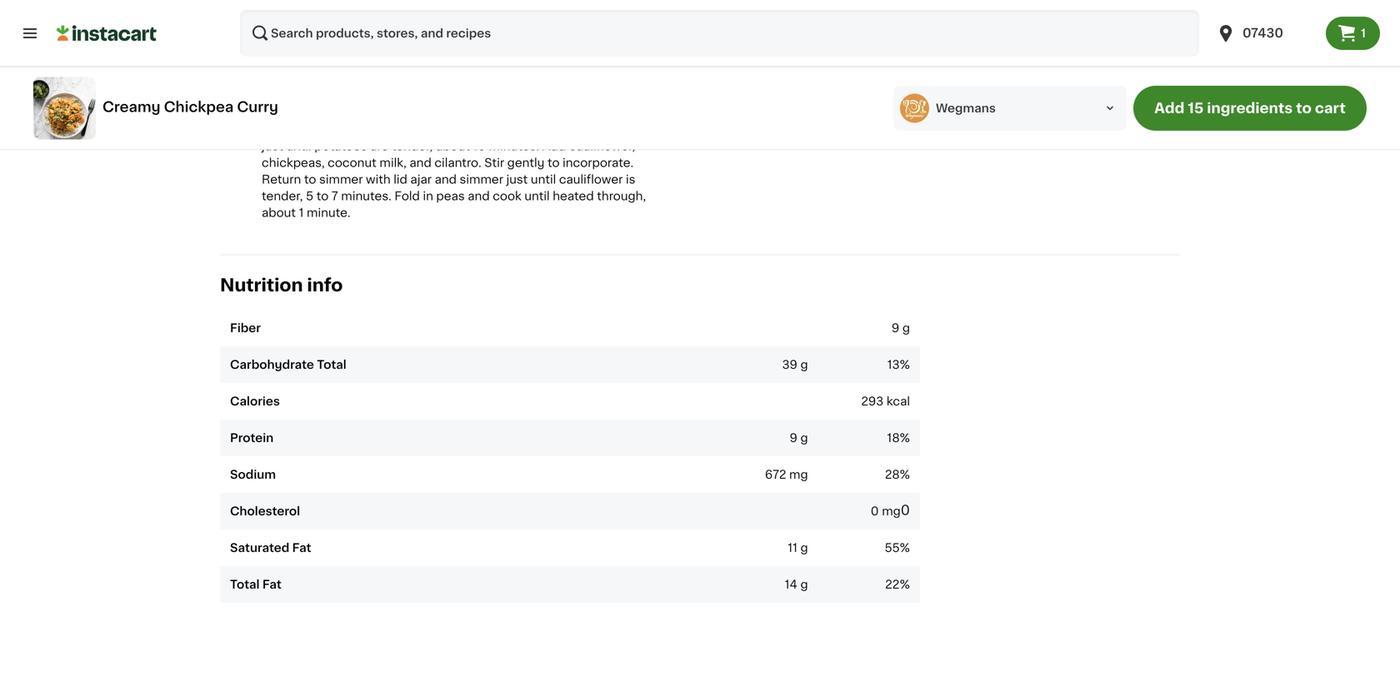 Task type: vqa. For each thing, say whether or not it's contained in the screenshot.
the left the Seedless
no



Task type: locate. For each thing, give the bounding box(es) containing it.
peas
[[436, 191, 465, 202]]

10
[[473, 141, 486, 152]]

13
[[887, 359, 900, 371]]

simmer
[[360, 124, 404, 136], [319, 174, 363, 186], [460, 174, 503, 186]]

7 up minute.
[[332, 191, 338, 202]]

2 horizontal spatial about
[[436, 141, 470, 152]]

2 horizontal spatial with
[[1088, 11, 1113, 22]]

in right oil
[[359, 11, 370, 22]]

add down steam
[[542, 141, 566, 152]]

% up kcal
[[900, 359, 910, 371]]

1 horizontal spatial about
[[343, 44, 377, 56]]

1 horizontal spatial mg
[[882, 506, 901, 518]]

simmer up minute.
[[319, 174, 363, 186]]

0 vertical spatial fat
[[292, 543, 311, 554]]

9 g for fiber
[[892, 323, 910, 334]]

1 horizontal spatial fat
[[292, 543, 311, 554]]

cilantro. inside add potatoes and carrot, cover pot, and bring to a boil. immediately reduce heat to a simmer and leave lid ajar so steam can escape. cook just until potatoes are tender, about 10 minutes. add cauliflower, chickpeas, coconut milk, and cilantro. stir gently to incorporate. return to simmer with lid ajar and simmer just until cauliflower is tender, 5 to 7 minutes. fold in peas and cook until heated through, about 1 minute.
[[435, 157, 481, 169]]

2 it from the left
[[546, 77, 554, 89]]

instacart logo image
[[57, 23, 157, 43]]

5 inside add potatoes and carrot, cover pot, and bring to a boil. immediately reduce heat to a simmer and leave lid ajar so steam can escape. cook just until potatoes are tender, about 10 minutes. add cauliflower, chickpeas, coconut milk, and cilantro. stir gently to incorporate. return to simmer with lid ajar and simmer just until cauliflower is tender, 5 to 7 minutes. fold in peas and cook until heated through, about 1 minute.
[[306, 191, 314, 202]]

curry
[[237, 100, 278, 114]]

0 mg 0
[[871, 504, 910, 518]]

lid up 10
[[466, 124, 479, 136]]

fat right saturated
[[292, 543, 311, 554]]

mg for 672 mg
[[789, 469, 808, 481]]

syrup,
[[468, 61, 505, 72]]

coconut
[[291, 11, 340, 22], [328, 157, 377, 169]]

0 horizontal spatial with
[[366, 174, 391, 186]]

g for 22 %
[[801, 579, 808, 591]]

onion
[[640, 11, 673, 22]]

ajar up fold
[[410, 174, 432, 186]]

0 vertical spatial lid
[[466, 124, 479, 136]]

a
[[373, 11, 380, 22], [546, 107, 552, 119], [350, 124, 357, 136]]

1 vertical spatial total
[[230, 579, 260, 591]]

dissolve
[[378, 77, 426, 89]]

0 horizontal spatial tender,
[[262, 191, 303, 202]]

0 horizontal spatial 1
[[299, 207, 304, 219]]

9
[[892, 323, 900, 334], [790, 433, 798, 444]]

minutes. inside melt coconut oil in a heavy 4-quart pot over medium heat. saute onion until lightly browned, 5 to 7 minutes. add ginger and garlic and saute until fragrant, about 30 seconds. add curry powder, pepper flakes, broth, soy sauce (or tamari), maple syrup, and tomato paste and stir. (the paste may not dissolve just yet, it will when it heats through.)
[[422, 27, 472, 39]]

39 g
[[782, 359, 808, 371]]

lightly
[[290, 27, 326, 39]]

0 vertical spatial just
[[429, 77, 451, 89]]

0 vertical spatial paste
[[578, 61, 611, 72]]

until down gently
[[531, 174, 556, 186]]

fat for saturated fat
[[292, 543, 311, 554]]

1 vertical spatial coconut
[[328, 157, 377, 169]]

0 vertical spatial a
[[373, 11, 380, 22]]

0 vertical spatial 1
[[1361, 28, 1366, 39]]

total fat
[[230, 579, 281, 591]]

add
[[475, 27, 499, 39], [455, 44, 479, 56], [1154, 101, 1185, 115], [262, 107, 285, 119], [542, 141, 566, 152]]

cilantro. down 10
[[435, 157, 481, 169]]

1 horizontal spatial total
[[317, 359, 346, 371]]

1 vertical spatial 5
[[306, 191, 314, 202]]

1 horizontal spatial 1
[[1361, 28, 1366, 39]]

4-
[[421, 11, 434, 22]]

can
[[563, 124, 585, 136]]

may
[[327, 77, 353, 89]]

14 g
[[785, 579, 808, 591]]

0 horizontal spatial mg
[[789, 469, 808, 481]]

to up minute.
[[317, 191, 329, 202]]

paste down pepper
[[578, 61, 611, 72]]

heat
[[824, 11, 850, 22], [306, 124, 332, 136]]

None search field
[[240, 10, 1199, 57]]

1 horizontal spatial 7
[[412, 27, 419, 39]]

28 %
[[885, 469, 910, 481]]

1 horizontal spatial lid
[[466, 124, 479, 136]]

info
[[307, 277, 343, 294]]

nutrition info
[[220, 277, 343, 294]]

add potatoes and carrot, cover pot, and bring to a boil. immediately reduce heat to a simmer and leave lid ajar so steam can escape. cook just until potatoes are tender, about 10 minutes. add cauliflower, chickpeas, coconut milk, and cilantro. stir gently to incorporate. return to simmer with lid ajar and simmer just until cauliflower is tender, 5 to 7 minutes. fold in peas and cook until heated through, about 1 minute.
[[262, 107, 668, 219]]

2 vertical spatial about
[[262, 207, 296, 219]]

1 vertical spatial lid
[[394, 174, 407, 186]]

mg up 55
[[882, 506, 901, 518]]

coconut down are
[[328, 157, 377, 169]]

1 horizontal spatial it
[[546, 77, 554, 89]]

stir.
[[639, 61, 660, 72]]

about
[[343, 44, 377, 56], [436, 141, 470, 152], [262, 207, 296, 219]]

paste
[[578, 61, 611, 72], [291, 77, 324, 89]]

cilantro. down remove
[[742, 27, 789, 39]]

1 vertical spatial paste
[[291, 77, 324, 89]]

with inside add potatoes and carrot, cover pot, and bring to a boil. immediately reduce heat to a simmer and leave lid ajar so steam can escape. cook just until potatoes are tender, about 10 minutes. add cauliflower, chickpeas, coconut milk, and cilantro. stir gently to incorporate. return to simmer with lid ajar and simmer just until cauliflower is tender, 5 to 7 minutes. fold in peas and cook until heated through, about 1 minute.
[[366, 174, 391, 186]]

293 kcal
[[861, 396, 910, 408]]

immediately
[[583, 107, 656, 119]]

to down may
[[335, 124, 347, 136]]

1 vertical spatial 9 g
[[790, 433, 808, 444]]

2 vertical spatial a
[[350, 124, 357, 136]]

0 horizontal spatial 5
[[306, 191, 314, 202]]

yet,
[[454, 77, 476, 89]]

in inside add potatoes and carrot, cover pot, and bring to a boil. immediately reduce heat to a simmer and leave lid ajar so steam can escape. cook just until potatoes are tender, about 10 minutes. add cauliflower, chickpeas, coconut milk, and cilantro. stir gently to incorporate. return to simmer with lid ajar and simmer just until cauliflower is tender, 5 to 7 minutes. fold in peas and cook until heated through, about 1 minute.
[[423, 191, 433, 202]]

% for 18
[[900, 433, 910, 444]]

it down tomato
[[546, 77, 554, 89]]

mg for 0 mg 0
[[882, 506, 901, 518]]

carbohydrate
[[230, 359, 314, 371]]

0 horizontal spatial about
[[262, 207, 296, 219]]

0 vertical spatial 9
[[892, 323, 900, 334]]

wegmans
[[936, 103, 996, 114]]

1 vertical spatial 1
[[299, 207, 304, 219]]

1 vertical spatial about
[[436, 141, 470, 152]]

g for 18 %
[[801, 433, 808, 444]]

about down leave
[[436, 141, 470, 152]]

0 horizontal spatial it
[[479, 77, 487, 89]]

heat right reduce
[[306, 124, 332, 136]]

about down browned, at the top left of the page
[[343, 44, 377, 56]]

0 vertical spatial heat
[[824, 11, 850, 22]]

in right fold
[[423, 191, 433, 202]]

and right pot,
[[472, 107, 494, 119]]

1 % from the top
[[900, 359, 910, 371]]

minutes. down quart
[[422, 27, 472, 39]]

9 g for protein
[[790, 433, 808, 444]]

minutes. down "so"
[[489, 141, 539, 152]]

5 up minute.
[[306, 191, 314, 202]]

and up peas
[[435, 174, 457, 186]]

potatoes left are
[[314, 141, 367, 152]]

1 horizontal spatial just
[[429, 77, 451, 89]]

soy
[[299, 61, 321, 72]]

until down the melt
[[262, 27, 287, 39]]

and down not
[[344, 107, 366, 119]]

simmer down stir
[[460, 174, 503, 186]]

1 horizontal spatial 9 g
[[892, 323, 910, 334]]

until right the cook
[[525, 191, 550, 202]]

add 15 ingredients to cart
[[1154, 101, 1346, 115]]

9 for fiber
[[892, 323, 900, 334]]

oil
[[343, 11, 356, 22]]

a up steam
[[546, 107, 552, 119]]

potatoes
[[288, 107, 341, 119], [314, 141, 367, 152]]

5 up "30"
[[387, 27, 394, 39]]

1 horizontal spatial in
[[423, 191, 433, 202]]

2 vertical spatial minutes.
[[341, 191, 392, 202]]

mg inside 0 mg 0
[[882, 506, 901, 518]]

1 vertical spatial 9
[[790, 433, 798, 444]]

1 vertical spatial heat
[[306, 124, 332, 136]]

9 g
[[892, 323, 910, 334], [790, 433, 808, 444]]

ajar left "so"
[[482, 124, 504, 136]]

milk,
[[380, 157, 407, 169]]

9 for protein
[[790, 433, 798, 444]]

1
[[1361, 28, 1366, 39], [299, 207, 304, 219]]

a inside melt coconut oil in a heavy 4-quart pot over medium heat. saute onion until lightly browned, 5 to 7 minutes. add ginger and garlic and saute until fragrant, about 30 seconds. add curry powder, pepper flakes, broth, soy sauce (or tamari), maple syrup, and tomato paste and stir. (the paste may not dissolve just yet, it will when it heats through.)
[[373, 11, 380, 22]]

cilantro. inside remove from heat and season with salt, if needed. garnish with cilantro.
[[742, 27, 789, 39]]

1 horizontal spatial 5
[[387, 27, 394, 39]]

1 horizontal spatial tender,
[[391, 141, 433, 152]]

to down heavy
[[397, 27, 409, 39]]

tender, up the milk,
[[391, 141, 433, 152]]

so
[[507, 124, 521, 136]]

lid up fold
[[394, 174, 407, 186]]

and up when at the top left
[[508, 61, 530, 72]]

0 vertical spatial 7
[[412, 27, 419, 39]]

7 inside melt coconut oil in a heavy 4-quart pot over medium heat. saute onion until lightly browned, 5 to 7 minutes. add ginger and garlic and saute until fragrant, about 30 seconds. add curry powder, pepper flakes, broth, soy sauce (or tamari), maple syrup, and tomato paste and stir. (the paste may not dissolve just yet, it will when it heats through.)
[[412, 27, 419, 39]]

1 vertical spatial fat
[[262, 579, 281, 591]]

0 vertical spatial in
[[359, 11, 370, 22]]

chickpeas,
[[262, 157, 325, 169]]

%
[[900, 359, 910, 371], [900, 433, 910, 444], [900, 469, 910, 481], [900, 543, 910, 554], [900, 579, 910, 591]]

0 horizontal spatial 9
[[790, 433, 798, 444]]

0 vertical spatial 5
[[387, 27, 394, 39]]

is
[[626, 174, 636, 186]]

to
[[397, 27, 409, 39], [1296, 101, 1312, 115], [530, 107, 543, 119], [335, 124, 347, 136], [548, 157, 560, 169], [304, 174, 316, 186], [317, 191, 329, 202]]

% for 13
[[900, 359, 910, 371]]

and down flakes,
[[614, 61, 636, 72]]

tender, down return
[[262, 191, 303, 202]]

0 horizontal spatial just
[[262, 141, 283, 152]]

1 horizontal spatial minutes.
[[422, 27, 472, 39]]

to down chickpeas,
[[304, 174, 316, 186]]

until up chickpeas,
[[286, 141, 311, 152]]

2 vertical spatial just
[[506, 174, 528, 186]]

and left the season
[[853, 11, 875, 22]]

1 vertical spatial cilantro.
[[435, 157, 481, 169]]

07430 button
[[1206, 10, 1326, 57], [1216, 10, 1316, 57]]

g for 13 %
[[801, 359, 808, 371]]

0 vertical spatial minutes.
[[422, 27, 472, 39]]

0 horizontal spatial fat
[[262, 579, 281, 591]]

7 up seconds.
[[412, 27, 419, 39]]

1 horizontal spatial 9
[[892, 323, 900, 334]]

just down maple
[[429, 77, 451, 89]]

672
[[765, 469, 786, 481]]

g right 39
[[801, 359, 808, 371]]

in inside melt coconut oil in a heavy 4-quart pot over medium heat. saute onion until lightly browned, 5 to 7 minutes. add ginger and garlic and saute until fragrant, about 30 seconds. add curry powder, pepper flakes, broth, soy sauce (or tamari), maple syrup, and tomato paste and stir. (the paste may not dissolve just yet, it will when it heats through.)
[[359, 11, 370, 22]]

g up '672 mg'
[[801, 433, 808, 444]]

0 horizontal spatial 7
[[332, 191, 338, 202]]

0 vertical spatial about
[[343, 44, 377, 56]]

0 horizontal spatial a
[[350, 124, 357, 136]]

9 g up the 13 % on the bottom of page
[[892, 323, 910, 334]]

0 horizontal spatial cilantro.
[[435, 157, 481, 169]]

pot
[[468, 11, 488, 22]]

11 g
[[788, 543, 808, 554]]

minutes.
[[422, 27, 472, 39], [489, 141, 539, 152], [341, 191, 392, 202]]

% down 18 %
[[900, 469, 910, 481]]

1 vertical spatial in
[[423, 191, 433, 202]]

coconut inside add potatoes and carrot, cover pot, and bring to a boil. immediately reduce heat to a simmer and leave lid ajar so steam can escape. cook just until potatoes are tender, about 10 minutes. add cauliflower, chickpeas, coconut milk, and cilantro. stir gently to incorporate. return to simmer with lid ajar and simmer just until cauliflower is tender, 5 to 7 minutes. fold in peas and cook until heated through, about 1 minute.
[[328, 157, 377, 169]]

a left heavy
[[373, 11, 380, 22]]

to left cart
[[1296, 101, 1312, 115]]

0 vertical spatial ajar
[[482, 124, 504, 136]]

cholesterol
[[230, 506, 300, 518]]

g right 11
[[801, 543, 808, 554]]

9 up '672 mg'
[[790, 433, 798, 444]]

1 vertical spatial a
[[546, 107, 552, 119]]

melt
[[262, 11, 288, 22]]

% down 55 %
[[900, 579, 910, 591]]

1 vertical spatial ajar
[[410, 174, 432, 186]]

a down not
[[350, 124, 357, 136]]

4 % from the top
[[900, 543, 910, 554]]

boil.
[[555, 107, 580, 119]]

total
[[317, 359, 346, 371], [230, 579, 260, 591]]

about down return
[[262, 207, 296, 219]]

if
[[978, 11, 986, 22]]

0 horizontal spatial 0
[[871, 506, 879, 518]]

1 horizontal spatial cilantro.
[[742, 27, 789, 39]]

7
[[412, 27, 419, 39], [332, 191, 338, 202]]

% down kcal
[[900, 433, 910, 444]]

fold
[[395, 191, 420, 202]]

1 horizontal spatial a
[[373, 11, 380, 22]]

g up the 13 % on the bottom of page
[[903, 323, 910, 334]]

cover
[[410, 107, 443, 119]]

with left salt,
[[923, 11, 948, 22]]

paste down soy
[[291, 77, 324, 89]]

1 button
[[1326, 17, 1380, 50]]

2 horizontal spatial minutes.
[[489, 141, 539, 152]]

potatoes up reduce
[[288, 107, 341, 119]]

g
[[903, 323, 910, 334], [801, 359, 808, 371], [801, 433, 808, 444], [801, 543, 808, 554], [801, 579, 808, 591]]

mg
[[789, 469, 808, 481], [882, 506, 901, 518]]

leave
[[432, 124, 463, 136]]

1 vertical spatial potatoes
[[314, 141, 367, 152]]

just down reduce
[[262, 141, 283, 152]]

% up 22 %
[[900, 543, 910, 554]]

0 vertical spatial mg
[[789, 469, 808, 481]]

5 % from the top
[[900, 579, 910, 591]]

0 horizontal spatial heat
[[306, 124, 332, 136]]

3 % from the top
[[900, 469, 910, 481]]

heavy
[[382, 11, 418, 22]]

0 horizontal spatial ajar
[[410, 174, 432, 186]]

1 horizontal spatial heat
[[824, 11, 850, 22]]

cook
[[637, 124, 668, 136]]

0 vertical spatial 9 g
[[892, 323, 910, 334]]

and inside remove from heat and season with salt, if needed. garnish with cilantro.
[[853, 11, 875, 22]]

total down saturated
[[230, 579, 260, 591]]

0 vertical spatial coconut
[[291, 11, 340, 22]]

2 % from the top
[[900, 433, 910, 444]]

fat
[[292, 543, 311, 554], [262, 579, 281, 591]]

with right the garnish
[[1088, 11, 1113, 22]]

% for 55
[[900, 543, 910, 554]]

1 vertical spatial minutes.
[[489, 141, 539, 152]]

0
[[901, 504, 910, 518], [871, 506, 879, 518]]

9 g up '672 mg'
[[790, 433, 808, 444]]

return
[[262, 174, 301, 186]]

heats
[[557, 77, 590, 89]]

0 horizontal spatial total
[[230, 579, 260, 591]]

mg right 672
[[789, 469, 808, 481]]

0 vertical spatial cilantro.
[[742, 27, 789, 39]]

just down gently
[[506, 174, 528, 186]]

1 inside button
[[1361, 28, 1366, 39]]

g for 55 %
[[801, 543, 808, 554]]

1 vertical spatial mg
[[882, 506, 901, 518]]

heat right from
[[824, 11, 850, 22]]

and down saute
[[602, 27, 624, 39]]

it left will
[[479, 77, 487, 89]]

are
[[370, 141, 389, 152]]

remove
[[742, 11, 790, 22]]

5
[[387, 27, 394, 39], [306, 191, 314, 202]]

coconut up 'lightly'
[[291, 11, 340, 22]]

to inside button
[[1296, 101, 1312, 115]]

g right 14
[[801, 579, 808, 591]]

with down the milk,
[[366, 174, 391, 186]]

add left 15
[[1154, 101, 1185, 115]]

9 up 13
[[892, 323, 900, 334]]

fat down saturated fat
[[262, 579, 281, 591]]

minutes. left fold
[[341, 191, 392, 202]]

1 vertical spatial 7
[[332, 191, 338, 202]]

through.)
[[593, 77, 646, 89]]

saturated
[[230, 543, 289, 554]]

total right 'carbohydrate' at the bottom
[[317, 359, 346, 371]]

coconut inside melt coconut oil in a heavy 4-quart pot over medium heat. saute onion until lightly browned, 5 to 7 minutes. add ginger and garlic and saute until fragrant, about 30 seconds. add curry powder, pepper flakes, broth, soy sauce (or tamari), maple syrup, and tomato paste and stir. (the paste may not dissolve just yet, it will when it heats through.)
[[291, 11, 340, 22]]

18
[[887, 433, 900, 444]]

0 horizontal spatial 9 g
[[790, 433, 808, 444]]

0 horizontal spatial in
[[359, 11, 370, 22]]



Task type: describe. For each thing, give the bounding box(es) containing it.
fat for total fat
[[262, 579, 281, 591]]

55
[[885, 543, 900, 554]]

over
[[491, 11, 517, 22]]

2 07430 button from the left
[[1216, 10, 1316, 57]]

1 vertical spatial just
[[262, 141, 283, 152]]

fragrant,
[[290, 44, 340, 56]]

heated
[[553, 191, 594, 202]]

7 inside add potatoes and carrot, cover pot, and bring to a boil. immediately reduce heat to a simmer and leave lid ajar so steam can escape. cook just until potatoes are tender, about 10 minutes. add cauliflower, chickpeas, coconut milk, and cilantro. stir gently to incorporate. return to simmer with lid ajar and simmer just until cauliflower is tender, 5 to 7 minutes. fold in peas and cook until heated through, about 1 minute.
[[332, 191, 338, 202]]

22 %
[[885, 579, 910, 591]]

when
[[512, 77, 543, 89]]

garnish
[[1040, 11, 1085, 22]]

% for 28
[[900, 469, 910, 481]]

maple
[[429, 61, 465, 72]]

saute
[[603, 11, 637, 22]]

melt coconut oil in a heavy 4-quart pot over medium heat. saute onion until lightly browned, 5 to 7 minutes. add ginger and garlic and saute until fragrant, about 30 seconds. add curry powder, pepper flakes, broth, soy sauce (or tamari), maple syrup, and tomato paste and stir. (the paste may not dissolve just yet, it will when it heats through.)
[[262, 11, 673, 89]]

until up broth,
[[262, 44, 287, 56]]

wegmans image
[[900, 94, 929, 123]]

broth,
[[262, 61, 296, 72]]

heat inside remove from heat and season with salt, if needed. garnish with cilantro.
[[824, 11, 850, 22]]

11
[[788, 543, 798, 554]]

flakes,
[[610, 44, 648, 56]]

creamy chickpea curry
[[103, 100, 278, 114]]

0 horizontal spatial paste
[[291, 77, 324, 89]]

1 horizontal spatial paste
[[578, 61, 611, 72]]

and right peas
[[468, 191, 490, 202]]

0 horizontal spatial lid
[[394, 174, 407, 186]]

to up steam
[[530, 107, 543, 119]]

carbohydrate total
[[230, 359, 346, 371]]

18 %
[[887, 433, 910, 444]]

1 vertical spatial tender,
[[262, 191, 303, 202]]

55 %
[[885, 543, 910, 554]]

1 inside add potatoes and carrot, cover pot, and bring to a boil. immediately reduce heat to a simmer and leave lid ajar so steam can escape. cook just until potatoes are tender, about 10 minutes. add cauliflower, chickpeas, coconut milk, and cilantro. stir gently to incorporate. return to simmer with lid ajar and simmer just until cauliflower is tender, 5 to 7 minutes. fold in peas and cook until heated through, about 1 minute.
[[299, 207, 304, 219]]

sauce
[[324, 61, 359, 72]]

salt,
[[951, 11, 975, 22]]

seconds.
[[399, 44, 452, 56]]

nutrition
[[220, 277, 303, 294]]

remove from heat and season with salt, if needed. garnish with cilantro.
[[742, 11, 1113, 39]]

0 horizontal spatial minutes.
[[341, 191, 392, 202]]

tamari),
[[381, 61, 426, 72]]

28
[[885, 469, 900, 481]]

672 mg
[[765, 469, 808, 481]]

curry
[[482, 44, 512, 56]]

about inside melt coconut oil in a heavy 4-quart pot over medium heat. saute onion until lightly browned, 5 to 7 minutes. add ginger and garlic and saute until fragrant, about 30 seconds. add curry powder, pepper flakes, broth, soy sauce (or tamari), maple syrup, and tomato paste and stir. (the paste may not dissolve just yet, it will when it heats through.)
[[343, 44, 377, 56]]

calories
[[230, 396, 280, 408]]

pepper
[[565, 44, 607, 56]]

gently
[[507, 157, 545, 169]]

5 inside melt coconut oil in a heavy 4-quart pot over medium heat. saute onion until lightly browned, 5 to 7 minutes. add ginger and garlic and saute until fragrant, about 30 seconds. add curry powder, pepper flakes, broth, soy sauce (or tamari), maple syrup, and tomato paste and stir. (the paste may not dissolve just yet, it will when it heats through.)
[[387, 27, 394, 39]]

add inside add 15 ingredients to cart button
[[1154, 101, 1185, 115]]

heat.
[[570, 11, 600, 22]]

minute.
[[307, 207, 351, 219]]

powder,
[[515, 44, 562, 56]]

carrot,
[[369, 107, 407, 119]]

39
[[782, 359, 798, 371]]

0 vertical spatial tender,
[[391, 141, 433, 152]]

13 %
[[887, 359, 910, 371]]

protein
[[230, 433, 274, 444]]

ginger
[[502, 27, 539, 39]]

293
[[861, 396, 884, 408]]

saturated fat
[[230, 543, 311, 554]]

2
[[230, 112, 237, 124]]

Search field
[[240, 10, 1199, 57]]

garlic
[[567, 27, 599, 39]]

% for 22
[[900, 579, 910, 591]]

add 15 ingredients to cart button
[[1134, 86, 1367, 131]]

sodium
[[230, 469, 276, 481]]

heat inside add potatoes and carrot, cover pot, and bring to a boil. immediately reduce heat to a simmer and leave lid ajar so steam can escape. cook just until potatoes are tender, about 10 minutes. add cauliflower, chickpeas, coconut milk, and cilantro. stir gently to incorporate. return to simmer with lid ajar and simmer just until cauliflower is tender, 5 to 7 minutes. fold in peas and cook until heated through, about 1 minute.
[[306, 124, 332, 136]]

07430
[[1243, 27, 1284, 39]]

reduce
[[262, 124, 303, 136]]

simmer up are
[[360, 124, 404, 136]]

1 horizontal spatial with
[[923, 11, 948, 22]]

will
[[490, 77, 509, 89]]

chickpea
[[164, 100, 234, 114]]

stir
[[484, 157, 504, 169]]

to inside melt coconut oil in a heavy 4-quart pot over medium heat. saute onion until lightly browned, 5 to 7 minutes. add ginger and garlic and saute until fragrant, about 30 seconds. add curry powder, pepper flakes, broth, soy sauce (or tamari), maple syrup, and tomato paste and stir. (the paste may not dissolve just yet, it will when it heats through.)
[[397, 27, 409, 39]]

and down medium
[[542, 27, 564, 39]]

0 vertical spatial total
[[317, 359, 346, 371]]

2 horizontal spatial a
[[546, 107, 552, 119]]

1 it from the left
[[479, 77, 487, 89]]

quart
[[434, 11, 465, 22]]

2 horizontal spatial just
[[506, 174, 528, 186]]

cook
[[493, 191, 522, 202]]

(or
[[362, 61, 378, 72]]

and down the cover
[[407, 124, 429, 136]]

just inside melt coconut oil in a heavy 4-quart pot over medium heat. saute onion until lightly browned, 5 to 7 minutes. add ginger and garlic and saute until fragrant, about 30 seconds. add curry powder, pepper flakes, broth, soy sauce (or tamari), maple syrup, and tomato paste and stir. (the paste may not dissolve just yet, it will when it heats through.)
[[429, 77, 451, 89]]

needed.
[[989, 11, 1037, 22]]

to right gently
[[548, 157, 560, 169]]

add down pot
[[475, 27, 499, 39]]

fiber
[[230, 323, 261, 334]]

add up syrup, on the top left of page
[[455, 44, 479, 56]]

escape.
[[588, 124, 634, 136]]

cauliflower
[[559, 174, 623, 186]]

1 horizontal spatial 0
[[901, 504, 910, 518]]

through,
[[597, 191, 646, 202]]

cauliflower,
[[569, 141, 635, 152]]

cart
[[1315, 101, 1346, 115]]

kcal
[[887, 396, 910, 408]]

0 vertical spatial potatoes
[[288, 107, 341, 119]]

season
[[878, 11, 920, 22]]

1 horizontal spatial ajar
[[482, 124, 504, 136]]

and right the milk,
[[410, 157, 432, 169]]

ingredients
[[1207, 101, 1293, 115]]

1 07430 button from the left
[[1206, 10, 1326, 57]]

30
[[380, 44, 396, 56]]

15
[[1188, 101, 1204, 115]]

add up reduce
[[262, 107, 285, 119]]

steam
[[524, 124, 560, 136]]

0 inside 0 mg 0
[[871, 506, 879, 518]]

(the
[[262, 77, 288, 89]]

browned,
[[329, 27, 384, 39]]

tomato
[[532, 61, 575, 72]]



